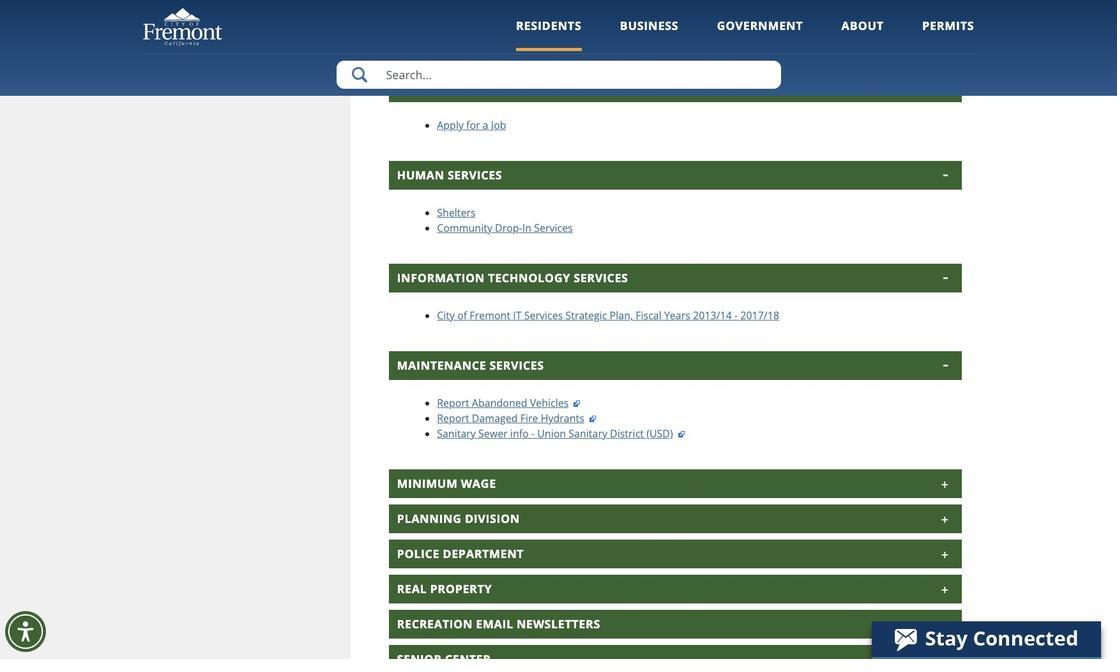 Task type: locate. For each thing, give the bounding box(es) containing it.
report
[[437, 396, 469, 410], [437, 411, 469, 425]]

plan,
[[610, 308, 633, 322]]

0 vertical spatial of
[[456, 15, 466, 29]]

1 horizontal spatial sanitary
[[569, 427, 607, 441]]

sanitary down hydrants
[[569, 427, 607, 441]]

2 human from the top
[[397, 167, 444, 183]]

report abandoned vehicles report damaged fire hydrants sanitary sewer info - union sanitary district (usd)
[[437, 396, 673, 441]]

of
[[456, 15, 466, 29], [457, 308, 467, 322]]

of right the city at top
[[457, 308, 467, 322]]

- inside report abandoned vehicles report damaged fire hydrants sanitary sewer info - union sanitary district (usd)
[[531, 427, 535, 441]]

business
[[620, 18, 679, 33]]

services inside the shelters community drop-in services
[[534, 221, 573, 235]]

of for list
[[456, 15, 466, 29]]

1 human from the top
[[397, 80, 444, 95]]

Search text field
[[336, 61, 781, 89]]

1 report from the top
[[437, 396, 469, 410]]

about
[[841, 18, 884, 33]]

1 vertical spatial -
[[531, 427, 535, 441]]

of up emergency
[[456, 15, 466, 29]]

minimum
[[397, 476, 458, 491]]

- right 2013/14
[[735, 308, 738, 322]]

permits
[[922, 18, 974, 33]]

-
[[735, 308, 738, 322], [531, 427, 535, 441]]

1 vertical spatial human
[[397, 167, 444, 183]]

listings
[[529, 31, 564, 45]]

minimum wage
[[397, 476, 496, 491]]

hydrants
[[541, 411, 584, 425]]

services
[[448, 167, 502, 183], [534, 221, 573, 235], [574, 270, 628, 285], [524, 308, 563, 322], [490, 358, 544, 373]]

apartments
[[593, 15, 650, 29]]

residents
[[516, 18, 582, 33]]

- right info
[[531, 427, 535, 441]]

sanitary sewer info - union sanitary district (usd) link
[[437, 427, 686, 441]]

for
[[466, 118, 480, 132]]

report down maintenance
[[437, 396, 469, 410]]

permits link
[[922, 18, 974, 51]]

information
[[397, 270, 485, 285]]

1 vertical spatial of
[[457, 308, 467, 322]]

government
[[717, 18, 803, 33]]

community drop-in services link
[[437, 221, 573, 235]]

sanitary left the sewer on the bottom of the page
[[437, 427, 476, 441]]

report left damaged
[[437, 411, 469, 425]]

1 horizontal spatial -
[[735, 308, 738, 322]]

property
[[430, 581, 492, 596]]

of for city
[[457, 308, 467, 322]]

shelters
[[437, 206, 476, 220]]

0 horizontal spatial sanitary
[[437, 427, 476, 441]]

drop-
[[495, 221, 522, 235]]

apply for a job link
[[437, 118, 506, 132]]

recreation
[[397, 616, 473, 632]]

newsletters
[[517, 616, 600, 632]]

0 vertical spatial report
[[437, 396, 469, 410]]

human
[[397, 80, 444, 95], [397, 167, 444, 183]]

list of below market rate rental apartments emergency shelter listings
[[437, 15, 650, 45]]

services right in
[[534, 221, 573, 235]]

0 vertical spatial -
[[735, 308, 738, 322]]

damaged
[[472, 411, 518, 425]]

in
[[522, 221, 531, 235]]

services up report abandoned vehicles link
[[490, 358, 544, 373]]

a
[[483, 118, 488, 132]]

business link
[[620, 18, 679, 51]]

human up the apply
[[397, 80, 444, 95]]

fremont
[[470, 308, 510, 322]]

1 vertical spatial report
[[437, 411, 469, 425]]

0 vertical spatial human
[[397, 80, 444, 95]]

maintenance services
[[397, 358, 544, 373]]

technology
[[488, 270, 570, 285]]

strategic
[[566, 308, 607, 322]]

human resources
[[397, 80, 517, 95]]

list of below market rate rental apartments link
[[437, 15, 650, 29]]

market
[[500, 15, 534, 29]]

2013/14
[[693, 308, 732, 322]]

below
[[468, 15, 497, 29]]

stay connected image
[[872, 621, 1100, 657]]

sanitary
[[437, 427, 476, 441], [569, 427, 607, 441]]

2 sanitary from the left
[[569, 427, 607, 441]]

of inside list of below market rate rental apartments emergency shelter listings
[[456, 15, 466, 29]]

human for human resources
[[397, 80, 444, 95]]

police department
[[397, 546, 524, 561]]

human up shelters
[[397, 167, 444, 183]]

0 horizontal spatial -
[[531, 427, 535, 441]]



Task type: vqa. For each thing, say whether or not it's contained in the screenshot.
parents
no



Task type: describe. For each thing, give the bounding box(es) containing it.
planning
[[397, 511, 462, 526]]

fiscal
[[636, 308, 662, 322]]

- for 2017/18
[[735, 308, 738, 322]]

city
[[437, 308, 455, 322]]

human for human services
[[397, 167, 444, 183]]

government link
[[717, 18, 803, 51]]

shelters link
[[437, 206, 476, 220]]

rental
[[560, 15, 591, 29]]

vehicles
[[530, 396, 569, 410]]

shelters community drop-in services
[[437, 206, 573, 235]]

district
[[610, 427, 644, 441]]

maintenance
[[397, 358, 486, 373]]

rate
[[536, 15, 558, 29]]

department
[[443, 546, 524, 561]]

email
[[476, 616, 513, 632]]

2 report from the top
[[437, 411, 469, 425]]

recreation email newsletters
[[397, 616, 600, 632]]

emergency
[[437, 31, 490, 45]]

sewer
[[478, 427, 508, 441]]

years
[[664, 308, 690, 322]]

apply for a job
[[437, 118, 506, 132]]

union
[[537, 427, 566, 441]]

- for union
[[531, 427, 535, 441]]

wage
[[461, 476, 496, 491]]

1 sanitary from the left
[[437, 427, 476, 441]]

(usd)
[[647, 427, 673, 441]]

real property
[[397, 581, 492, 596]]

human services
[[397, 167, 502, 183]]

information technology services
[[397, 270, 628, 285]]

planning division
[[397, 511, 520, 526]]

report abandoned vehicles link
[[437, 396, 581, 410]]

fire
[[520, 411, 538, 425]]

police
[[397, 546, 440, 561]]

real
[[397, 581, 427, 596]]

services right it
[[524, 308, 563, 322]]

report damaged fire hydrants link
[[437, 411, 597, 425]]

city of fremont it services strategic plan, fiscal years 2013/14 - 2017/18
[[437, 308, 779, 322]]

it
[[513, 308, 522, 322]]

abandoned
[[472, 396, 527, 410]]

job
[[491, 118, 506, 132]]

services up shelters
[[448, 167, 502, 183]]

residents link
[[516, 18, 582, 51]]

community
[[437, 221, 492, 235]]

2017/18
[[740, 308, 779, 322]]

shelter
[[492, 31, 526, 45]]

apply
[[437, 118, 464, 132]]

info
[[510, 427, 529, 441]]

division
[[465, 511, 520, 526]]

city of fremont it services strategic plan, fiscal years 2013/14 - 2017/18 link
[[437, 308, 779, 322]]

services up city of fremont it services strategic plan, fiscal years 2013/14 - 2017/18
[[574, 270, 628, 285]]

emergency shelter listings link
[[437, 31, 564, 45]]

resources
[[448, 80, 517, 95]]

about link
[[841, 18, 884, 51]]

list
[[437, 15, 453, 29]]



